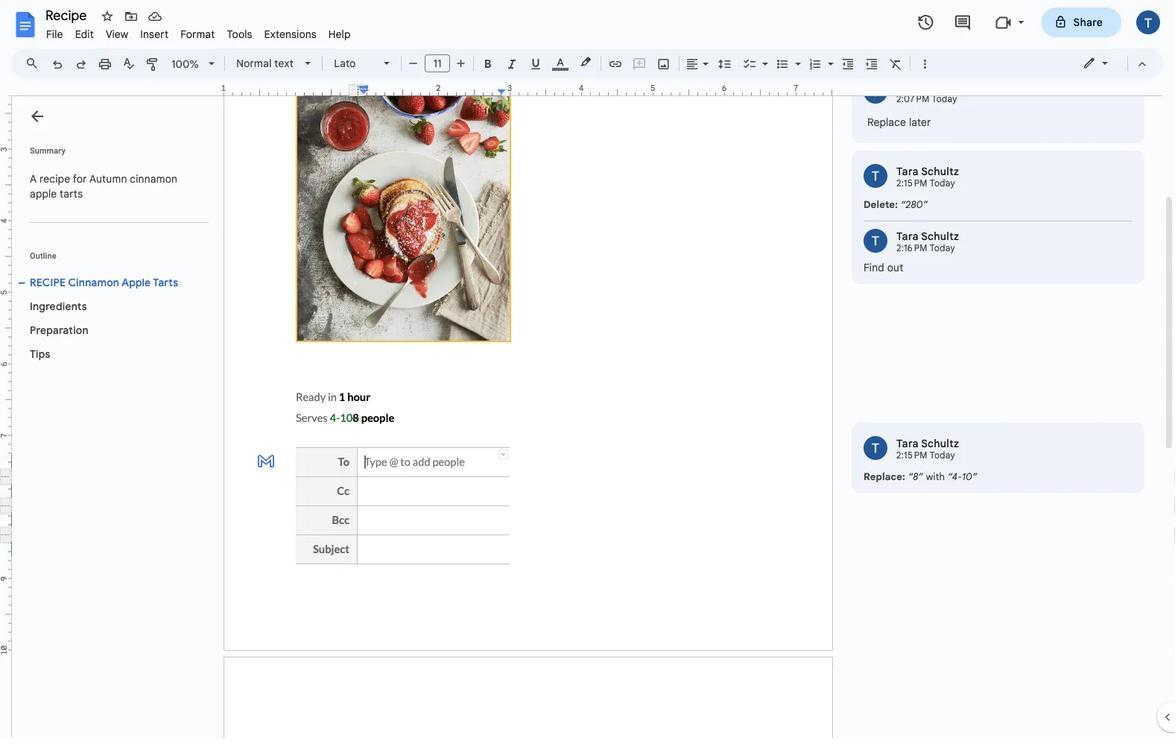Task type: describe. For each thing, give the bounding box(es) containing it.
a recipe for autumn cinnamon apple tarts
[[30, 172, 180, 200]]

summary element
[[22, 164, 209, 209]]

out
[[888, 261, 904, 274]]

schultz for delete: "280"
[[922, 165, 960, 178]]

tara schultz 2:16 pm today
[[897, 230, 960, 254]]

preparation
[[30, 324, 89, 337]]

Rename text field
[[40, 6, 95, 24]]

styles list. normal text selected. option
[[236, 53, 296, 74]]

tara for "280"
[[897, 165, 919, 178]]

menu bar banner
[[0, 0, 1176, 738]]

help
[[329, 28, 351, 41]]

more options... image
[[1111, 82, 1129, 100]]

summary
[[30, 146, 66, 155]]

format menu item
[[175, 25, 221, 43]]

cinnamon
[[130, 172, 177, 185]]

find out
[[864, 261, 904, 274]]

edit menu item
[[69, 25, 100, 43]]

"8"
[[909, 471, 924, 483]]

click to select borders image
[[499, 450, 508, 460]]

highlight color image
[[578, 53, 594, 71]]

tara for "8"
[[897, 437, 919, 450]]

Zoom field
[[166, 53, 221, 75]]

share button
[[1042, 7, 1122, 37]]

a
[[30, 172, 37, 185]]

outline
[[30, 251, 56, 260]]

delete: "280"
[[864, 199, 928, 211]]

today inside tara schultz 2:16 pm today
[[930, 243, 956, 254]]

cinnamon
[[68, 276, 119, 289]]

tarts
[[60, 187, 83, 200]]

file
[[46, 28, 63, 41]]

schultz for with
[[922, 437, 960, 450]]

2:07 pm today
[[897, 94, 958, 105]]

application containing share
[[0, 0, 1176, 738]]

"280"
[[901, 199, 928, 211]]

2:15 pm for "280"
[[897, 178, 928, 189]]

normal text
[[236, 57, 294, 70]]

Star checkbox
[[97, 6, 118, 27]]

share
[[1074, 16, 1103, 29]]

2:16 pm
[[897, 243, 928, 254]]

today up with
[[930, 450, 956, 461]]

tools
[[227, 28, 252, 41]]

2 tara schultz image from the top
[[864, 229, 888, 253]]

recipe
[[40, 172, 70, 185]]

summary heading
[[30, 145, 66, 157]]

Font size text field
[[426, 54, 450, 72]]

edit
[[75, 28, 94, 41]]

replace: "8" with "4-10"
[[864, 471, 978, 483]]

text color image
[[552, 53, 569, 71]]

replace:
[[864, 471, 906, 483]]

font list. lato selected. option
[[334, 53, 375, 74]]

outline heading
[[12, 250, 215, 271]]

tara inside tara schultz 2:16 pm today
[[897, 230, 919, 243]]

find
[[864, 261, 885, 274]]

help menu item
[[323, 25, 357, 43]]

today right 2:07 pm
[[932, 94, 958, 105]]

Menus field
[[19, 53, 51, 74]]

later
[[909, 116, 932, 129]]

lato
[[334, 57, 356, 70]]

apple
[[30, 187, 57, 200]]

main toolbar
[[44, 0, 937, 578]]

align image
[[684, 53, 702, 74]]

today up tara schultz 2:16 pm today
[[930, 178, 956, 189]]



Task type: vqa. For each thing, say whether or not it's contained in the screenshot.
Arial
no



Task type: locate. For each thing, give the bounding box(es) containing it.
1 vertical spatial 2:15 pm
[[897, 450, 928, 461]]

line & paragraph spacing image
[[717, 53, 734, 74]]

tara down "280"
[[897, 230, 919, 243]]

2:15 pm up "8"
[[897, 450, 928, 461]]

tarts
[[153, 276, 178, 289]]

schultz up "280"
[[922, 165, 960, 178]]

2:15 pm
[[897, 178, 928, 189], [897, 450, 928, 461]]

extensions menu item
[[258, 25, 323, 43]]

1 schultz from the top
[[922, 165, 960, 178]]

menu bar containing file
[[40, 19, 357, 44]]

insert
[[140, 28, 169, 41]]

tara schultz 2:15 pm today
[[897, 165, 960, 189], [897, 437, 960, 461]]

tara schultz image up replace:
[[864, 437, 888, 460]]

format
[[181, 28, 215, 41]]

tara schultz image up the delete:
[[864, 164, 888, 188]]

2 2:15 pm from the top
[[897, 450, 928, 461]]

tara schultz 2:15 pm today for with
[[897, 437, 960, 461]]

0 vertical spatial 2:15 pm
[[897, 178, 928, 189]]

0 vertical spatial schultz
[[922, 165, 960, 178]]

tips
[[30, 347, 50, 360]]

view menu item
[[100, 25, 134, 43]]

tools menu item
[[221, 25, 258, 43]]

3 tara from the top
[[897, 437, 919, 450]]

1 2:15 pm from the top
[[897, 178, 928, 189]]

insert image image
[[656, 53, 673, 74]]

1
[[221, 83, 226, 93]]

tara schultz 2:15 pm today for delete: "280"
[[897, 165, 960, 189]]

"4-
[[948, 471, 962, 483]]

2 vertical spatial tara
[[897, 437, 919, 450]]

tara schultz 2:15 pm today up replace: "8" with "4-10"
[[897, 437, 960, 461]]

recipe cinnamon apple tarts
[[30, 276, 178, 289]]

2 vertical spatial schultz
[[922, 437, 960, 450]]

mode and view toolbar
[[1072, 48, 1155, 78]]

tara up "280"
[[897, 165, 919, 178]]

Font size field
[[425, 54, 456, 73]]

1 vertical spatial tara
[[897, 230, 919, 243]]

application
[[0, 0, 1176, 738]]

0 vertical spatial tara schultz 2:15 pm today
[[897, 165, 960, 189]]

1 vertical spatial tara schultz image
[[864, 229, 888, 253]]

delete:
[[864, 199, 898, 211]]

1 vertical spatial schultz
[[922, 230, 960, 243]]

10"
[[962, 471, 978, 483]]

view
[[106, 28, 128, 41]]

2 tara from the top
[[897, 230, 919, 243]]

replace
[[868, 116, 907, 129]]

2:07 pm
[[897, 94, 930, 105]]

tara schultz image up find
[[864, 229, 888, 253]]

2:15 pm for "8"
[[897, 450, 928, 461]]

1 tara schultz image from the top
[[864, 164, 888, 188]]

0 vertical spatial tara schultz image
[[864, 164, 888, 188]]

file menu item
[[40, 25, 69, 43]]

insert menu item
[[134, 25, 175, 43]]

3 schultz from the top
[[922, 437, 960, 450]]

text
[[274, 57, 294, 70]]

extensions
[[264, 28, 317, 41]]

replace later
[[868, 116, 932, 129]]

0 vertical spatial tara
[[897, 165, 919, 178]]

Zoom text field
[[168, 54, 204, 75]]

tara up "8"
[[897, 437, 919, 450]]

autumn
[[89, 172, 127, 185]]

today right 2:16 pm
[[930, 243, 956, 254]]

schultz down "280"
[[922, 230, 960, 243]]

apple
[[122, 276, 151, 289]]

recipe
[[30, 276, 66, 289]]

ingredients
[[30, 300, 87, 313]]

2 vertical spatial tara schultz image
[[864, 437, 888, 460]]

2 schultz from the top
[[922, 230, 960, 243]]

tara schultz image for replace:
[[864, 437, 888, 460]]

2 tara schultz 2:15 pm today from the top
[[897, 437, 960, 461]]

3 tara schultz image from the top
[[864, 437, 888, 460]]

1 tara schultz 2:15 pm today from the top
[[897, 165, 960, 189]]

with
[[926, 471, 946, 483]]

schultz inside tara schultz 2:16 pm today
[[922, 230, 960, 243]]

tara schultz 2:15 pm today up "280"
[[897, 165, 960, 189]]

2:15 pm up "280"
[[897, 178, 928, 189]]

document outline element
[[12, 96, 215, 738]]

menu bar inside the menu bar banner
[[40, 19, 357, 44]]

for
[[73, 172, 87, 185]]

schultz
[[922, 165, 960, 178], [922, 230, 960, 243], [922, 437, 960, 450]]

tara schultz image for delete:
[[864, 164, 888, 188]]

1 tara from the top
[[897, 165, 919, 178]]

today
[[932, 94, 958, 105], [930, 178, 956, 189], [930, 243, 956, 254], [930, 450, 956, 461]]

normal
[[236, 57, 272, 70]]

tara schultz image
[[864, 164, 888, 188], [864, 229, 888, 253], [864, 437, 888, 460]]

tara
[[897, 165, 919, 178], [897, 230, 919, 243], [897, 437, 919, 450]]

menu bar
[[40, 19, 357, 44]]

schultz up with
[[922, 437, 960, 450]]

1 vertical spatial tara schultz 2:15 pm today
[[897, 437, 960, 461]]



